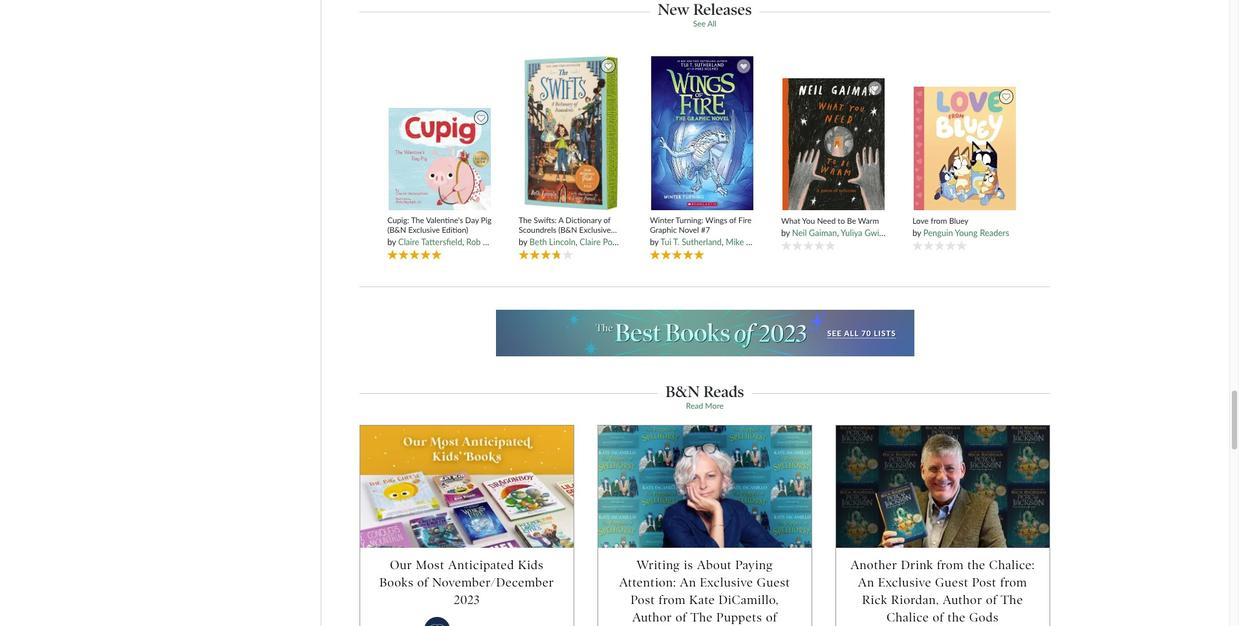 Task type: locate. For each thing, give the bounding box(es) containing it.
, left rob
[[462, 237, 464, 247]]

guest
[[757, 575, 791, 590], [936, 575, 969, 590]]

exclusive inside 'writing is about paying attention: an exclusive guest post from kate dicamillo, author of the puppets'
[[700, 575, 754, 590]]

1 vertical spatial the
[[948, 610, 966, 625]]

love from bluey by penguin young readers
[[913, 216, 1010, 238]]

post down attention:
[[631, 593, 655, 607]]

neil gaiman link
[[792, 228, 837, 238]]

jr.
[[511, 237, 520, 247]]

from inside 'writing is about paying attention: an exclusive guest post from kate dicamillo, author of the puppets'
[[659, 593, 686, 607]]

by left the tui
[[650, 237, 659, 247]]

tui t. sutherland link
[[661, 237, 722, 247]]

exclusive up by beth lincoln , claire powell (illustrator)
[[579, 225, 611, 235]]

by
[[782, 228, 790, 238], [913, 228, 922, 238], [388, 237, 396, 247], [519, 237, 528, 247], [650, 237, 659, 247]]

author inside the another drink from the chalice: an exclusive guest post from rick riordan, author of the chalice of the gods
[[943, 593, 983, 607]]

(illustrator) down scoundrels
[[522, 237, 562, 247]]

0 vertical spatial post
[[973, 575, 997, 590]]

valentine's
[[426, 215, 463, 225]]

by inside what you need to be warm by neil gaiman , yuliya gwilym (illustrator) ,
[[782, 228, 790, 238]]

of inside our most anticipated kids books of november/december 2023
[[418, 575, 429, 590]]

love from bluey image
[[914, 86, 1017, 211]]

from inside the love from bluey by penguin young readers
[[931, 216, 948, 226]]

1 horizontal spatial claire
[[580, 237, 601, 247]]

exclusive inside the another drink from the chalice: an exclusive guest post from rick riordan, author of the chalice of the gods
[[879, 575, 932, 590]]

the down chalice:
[[1001, 593, 1024, 607]]

anticipated
[[448, 558, 515, 572]]

the
[[411, 215, 424, 225], [519, 215, 532, 225], [1001, 593, 1024, 607]]

0 horizontal spatial an
[[680, 575, 697, 590]]

new releases see all
[[658, 0, 752, 29]]

winter turning: wings of fire graphic novel #7 by tui t. sutherland , mike holmes (illustrator)
[[650, 215, 817, 247]]

cupig: the valentine's day pig (b&n exclusive edition) image
[[388, 107, 492, 211]]

1 an from the left
[[680, 575, 697, 590]]

need
[[817, 216, 836, 226]]

author inside 'writing is about paying attention: an exclusive guest post from kate dicamillo, author of the puppets'
[[633, 610, 672, 625]]

(illustrator) down what
[[777, 237, 817, 247]]

1 vertical spatial post
[[631, 593, 655, 607]]

0 horizontal spatial post
[[631, 593, 655, 607]]

graphic
[[650, 225, 677, 235]]

by down the love
[[913, 228, 922, 238]]

0 horizontal spatial guest
[[757, 575, 791, 590]]

exclusive
[[408, 225, 440, 235], [579, 225, 611, 235], [700, 575, 754, 590], [879, 575, 932, 590]]

guest for riordan,
[[936, 575, 969, 590]]

0 horizontal spatial author
[[633, 610, 672, 625]]

1 horizontal spatial edition)
[[519, 235, 545, 245]]

an inside the another drink from the chalice: an exclusive guest post from rick riordan, author of the chalice of the gods
[[858, 575, 875, 590]]

2 an from the left
[[858, 575, 875, 590]]

b&n reads read more
[[666, 382, 745, 411]]

of left fire
[[730, 215, 737, 225]]

a
[[559, 215, 564, 225]]

mike
[[726, 237, 744, 247]]

another drink from the chalice: an exclusive guest post from rick riordan, author of the chalice of the gods
[[851, 558, 1035, 625]]

post down chalice:
[[973, 575, 997, 590]]

0 horizontal spatial (b&n
[[388, 225, 406, 235]]

swifts:
[[534, 215, 557, 225]]

by left beth
[[519, 237, 528, 247]]

from
[[931, 216, 948, 226], [937, 558, 964, 572], [1001, 575, 1028, 590], [659, 593, 686, 607]]

author down attention:
[[633, 610, 672, 625]]

0 vertical spatial author
[[943, 593, 983, 607]]

t.
[[674, 237, 680, 247]]

of
[[604, 215, 611, 225], [730, 215, 737, 225], [418, 575, 429, 590], [987, 593, 998, 607], [933, 610, 944, 625]]

edition)
[[442, 225, 468, 235], [519, 235, 545, 245]]

0 horizontal spatial claire
[[398, 237, 420, 247]]

day
[[465, 215, 479, 225]]

guest inside 'writing is about paying attention: an exclusive guest post from kate dicamillo, author of the puppets'
[[757, 575, 791, 590]]

writing
[[637, 558, 681, 572]]

1 horizontal spatial (b&n
[[559, 225, 577, 235]]

another drink from the chalice: an exclusive guest post from rick riordan, author of the chalice of the gods image
[[836, 425, 1050, 548]]

1 horizontal spatial post
[[973, 575, 997, 590]]

post for attention:
[[631, 593, 655, 607]]

post inside 'writing is about paying attention: an exclusive guest post from kate dicamillo, author of the puppets'
[[631, 593, 655, 607]]

,
[[837, 228, 839, 238], [935, 228, 937, 238], [462, 237, 464, 247], [576, 237, 578, 247], [722, 237, 724, 247]]

the left chalice:
[[968, 558, 986, 572]]

winter
[[650, 215, 674, 225]]

the up scoundrels
[[519, 215, 532, 225]]

edition) inside cupig: the valentine's day pig (b&n exclusive edition) by claire tattersfield , rob sayegh jr. (illustrator)
[[442, 225, 468, 235]]

of up gods
[[987, 593, 998, 607]]

young
[[955, 228, 978, 238]]

the right cupig:
[[411, 215, 424, 225]]

turning:
[[676, 215, 704, 225]]

guest down paying
[[757, 575, 791, 590]]

from up the "penguin"
[[931, 216, 948, 226]]

author up gods
[[943, 593, 983, 607]]

claire
[[398, 237, 420, 247], [580, 237, 601, 247]]

1 horizontal spatial the
[[968, 558, 986, 572]]

1 guest from the left
[[757, 575, 791, 590]]

1 (b&n from the left
[[388, 225, 406, 235]]

tattersfield
[[421, 237, 462, 247]]

edition) down scoundrels
[[519, 235, 545, 245]]

(b&n down the a
[[559, 225, 577, 235]]

what you need to be warm image
[[782, 78, 886, 211]]

0 horizontal spatial the
[[411, 215, 424, 225]]

our
[[390, 558, 413, 572]]

the swifts: a dictionary of scoundrels (b&n exclusive edition)
[[519, 215, 611, 245]]

rob
[[466, 237, 481, 247]]

all
[[708, 19, 717, 29]]

attention:
[[619, 575, 677, 590]]

read more link
[[686, 401, 724, 411]]

pig
[[481, 215, 492, 225]]

author
[[943, 593, 983, 607], [633, 610, 672, 625]]

an down is on the right bottom of page
[[680, 575, 697, 590]]

guest inside the another drink from the chalice: an exclusive guest post from rick riordan, author of the chalice of the gods
[[936, 575, 969, 590]]

kids
[[518, 558, 544, 572]]

(b&n inside the swifts: a dictionary of scoundrels (b&n exclusive edition)
[[559, 225, 577, 235]]

1 horizontal spatial author
[[943, 593, 983, 607]]

the inside the swifts: a dictionary of scoundrels (b&n exclusive edition)
[[519, 215, 532, 225]]

see
[[693, 19, 706, 29]]

(b&n
[[388, 225, 406, 235], [559, 225, 577, 235]]

exclusive up 'riordan,'
[[879, 575, 932, 590]]

gwilym
[[865, 228, 893, 238]]

1 claire from the left
[[398, 237, 420, 247]]

claire down cupig:
[[398, 237, 420, 247]]

post
[[973, 575, 997, 590], [631, 593, 655, 607]]

2 (b&n from the left
[[559, 225, 577, 235]]

edition) down valentine's
[[442, 225, 468, 235]]

, down dictionary
[[576, 237, 578, 247]]

0 vertical spatial the
[[968, 558, 986, 572]]

paying
[[736, 558, 773, 572]]

1 horizontal spatial guest
[[936, 575, 969, 590]]

by down cupig:
[[388, 237, 396, 247]]

b&n
[[666, 382, 700, 401]]

of down 'riordan,'
[[933, 610, 944, 625]]

1 horizontal spatial the
[[519, 215, 532, 225]]

1 horizontal spatial an
[[858, 575, 875, 590]]

sayegh
[[483, 237, 510, 247]]

november/december
[[432, 575, 555, 590]]

the inside the another drink from the chalice: an exclusive guest post from rick riordan, author of the chalice of the gods
[[1001, 593, 1024, 607]]

0 horizontal spatial edition)
[[442, 225, 468, 235]]

post inside the another drink from the chalice: an exclusive guest post from rick riordan, author of the chalice of the gods
[[973, 575, 997, 590]]

(b&n down cupig:
[[388, 225, 406, 235]]

guest for dicamillo,
[[757, 575, 791, 590]]

of up powell
[[604, 215, 611, 225]]

by down what
[[782, 228, 790, 238]]

exclusive up claire tattersfield link
[[408, 225, 440, 235]]

writing is about paying attention: an exclusive guest post from kate dicamillo, author of the puppets link
[[611, 556, 799, 626]]

2 guest from the left
[[936, 575, 969, 590]]

new
[[658, 0, 690, 19]]

guest up 'riordan,'
[[936, 575, 969, 590]]

claire inside cupig: the valentine's day pig (b&n exclusive edition) by claire tattersfield , rob sayegh jr. (illustrator)
[[398, 237, 420, 247]]

claire down dictionary
[[580, 237, 601, 247]]

(illustrator) down the love
[[895, 228, 935, 238]]

of down most
[[418, 575, 429, 590]]

an for kate
[[680, 575, 697, 590]]

an inside 'writing is about paying attention: an exclusive guest post from kate dicamillo, author of the puppets'
[[680, 575, 697, 590]]

an down "another"
[[858, 575, 875, 590]]

2 horizontal spatial the
[[1001, 593, 1024, 607]]

, left mike
[[722, 237, 724, 247]]

1 vertical spatial author
[[633, 610, 672, 625]]

exclusive down 'about'
[[700, 575, 754, 590]]

the left gods
[[948, 610, 966, 625]]

exclusive inside cupig: the valentine's day pig (b&n exclusive edition) by claire tattersfield , rob sayegh jr. (illustrator)
[[408, 225, 440, 235]]

cupig: the valentine's day pig (b&n exclusive edition) by claire tattersfield , rob sayegh jr. (illustrator)
[[388, 215, 562, 247]]

from up of the
[[659, 593, 686, 607]]



Task type: describe. For each thing, give the bounding box(es) containing it.
by inside the love from bluey by penguin young readers
[[913, 228, 922, 238]]

dictionary
[[566, 215, 602, 225]]

penguin
[[924, 228, 954, 238]]

dicamillo,
[[719, 593, 779, 607]]

another drink from the chalice: an exclusive guest post from rick riordan, author of the chalice of the gods link
[[849, 556, 1037, 626]]

exclusive for writing
[[700, 575, 754, 590]]

drink
[[902, 558, 934, 572]]

(illustrator) inside winter turning: wings of fire graphic novel #7 by tui t. sutherland , mike holmes (illustrator)
[[777, 237, 817, 247]]

books
[[380, 575, 414, 590]]

another
[[851, 558, 898, 572]]

exclusive for cupig:
[[408, 225, 440, 235]]

by beth lincoln , claire powell (illustrator)
[[519, 237, 670, 247]]

, inside cupig: the valentine's day pig (b&n exclusive edition) by claire tattersfield , rob sayegh jr. (illustrator)
[[462, 237, 464, 247]]

gods
[[970, 610, 999, 625]]

by inside cupig: the valentine's day pig (b&n exclusive edition) by claire tattersfield , rob sayegh jr. (illustrator)
[[388, 237, 396, 247]]

0 horizontal spatial the
[[948, 610, 966, 625]]

yuliya gwilym (illustrator) link
[[841, 228, 935, 238]]

most
[[416, 558, 445, 572]]

lincoln
[[549, 237, 576, 247]]

about
[[697, 558, 732, 572]]

, left young
[[935, 228, 937, 238]]

sutherland
[[682, 237, 722, 247]]

love
[[913, 216, 929, 226]]

the inside cupig: the valentine's day pig (b&n exclusive edition) by claire tattersfield , rob sayegh jr. (illustrator)
[[411, 215, 424, 225]]

of inside winter turning: wings of fire graphic novel #7 by tui t. sutherland , mike holmes (illustrator)
[[730, 215, 737, 225]]

gaiman
[[809, 228, 837, 238]]

more
[[705, 401, 724, 411]]

beth
[[530, 237, 547, 247]]

claire tattersfield link
[[398, 237, 462, 247]]

kate
[[690, 593, 715, 607]]

fire
[[739, 215, 752, 225]]

novel
[[679, 225, 699, 235]]

the swifts: a dictionary of scoundrels (b&n exclusive edition) image
[[524, 55, 619, 211]]

#7
[[701, 225, 711, 235]]

, inside winter turning: wings of fire graphic novel #7 by tui t. sutherland , mike holmes (illustrator)
[[722, 237, 724, 247]]

2023
[[454, 593, 480, 607]]

cupig:
[[388, 215, 409, 225]]

what
[[782, 216, 801, 226]]

scoundrels
[[519, 225, 557, 235]]

is
[[684, 558, 694, 572]]

readers
[[980, 228, 1010, 238]]

cupig: the valentine's day pig (b&n exclusive edition) link
[[388, 215, 493, 235]]

our most anticipated kids books of november/december 2023 link
[[373, 556, 561, 609]]

neil
[[792, 228, 807, 238]]

holmes
[[746, 237, 775, 247]]

what you need to be warm link
[[782, 216, 887, 226]]

read
[[686, 401, 703, 411]]

writing is about paying attention: an exclusive guest post from kate dicamillo, author of the puppets of spelhorst image
[[598, 425, 812, 548]]

of the
[[676, 610, 713, 625]]

(illustrator) inside what you need to be warm by neil gaiman , yuliya gwilym (illustrator) ,
[[895, 228, 935, 238]]

to
[[838, 216, 845, 226]]

winter turning: wings of fire graphic novel #7 link
[[650, 215, 755, 235]]

our most anticipated kids books of november/december 2023
[[380, 558, 555, 607]]

from right drink
[[937, 558, 964, 572]]

our most anticipated kids books of november/december 2023 image
[[360, 425, 574, 548]]

exclusive inside the swifts: a dictionary of scoundrels (b&n exclusive edition)
[[579, 225, 611, 235]]

by inside winter turning: wings of fire graphic novel #7 by tui t. sutherland , mike holmes (illustrator)
[[650, 237, 659, 247]]

rob sayegh jr. (illustrator) link
[[466, 237, 562, 247]]

chalice
[[887, 610, 930, 625]]

(illustrator) down "graphic"
[[630, 237, 670, 247]]

love from bluey link
[[913, 216, 1018, 226]]

post for chalice:
[[973, 575, 997, 590]]

beth lincoln link
[[530, 237, 576, 247]]

(b&n inside cupig: the valentine's day pig (b&n exclusive edition) by claire tattersfield , rob sayegh jr. (illustrator)
[[388, 225, 406, 235]]

tui
[[661, 237, 672, 247]]

an for rick
[[858, 575, 875, 590]]

winter turning: wings of fire graphic novel #7 image
[[651, 56, 755, 211]]

you
[[803, 216, 815, 226]]

of inside the swifts: a dictionary of scoundrels (b&n exclusive edition)
[[604, 215, 611, 225]]

from down chalice:
[[1001, 575, 1028, 590]]

, down to
[[837, 228, 839, 238]]

mike holmes (illustrator) link
[[726, 237, 817, 247]]

wings
[[706, 215, 728, 225]]

the swifts: a dictionary of scoundrels (b&n exclusive edition) link
[[519, 215, 624, 245]]

bluey
[[950, 216, 969, 226]]

be
[[847, 216, 857, 226]]

see all link
[[693, 19, 717, 29]]

reads
[[704, 382, 745, 401]]

riordan,
[[892, 593, 940, 607]]

writing is about paying attention: an exclusive guest post from kate dicamillo, author of the puppets
[[619, 558, 791, 626]]

advertisement element
[[360, 310, 1051, 356]]

2 claire from the left
[[580, 237, 601, 247]]

claire powell (illustrator) link
[[580, 237, 670, 247]]

edition) inside the swifts: a dictionary of scoundrels (b&n exclusive edition)
[[519, 235, 545, 245]]

(illustrator) inside cupig: the valentine's day pig (b&n exclusive edition) by claire tattersfield , rob sayegh jr. (illustrator)
[[522, 237, 562, 247]]

powell
[[603, 237, 628, 247]]

what you need to be warm by neil gaiman , yuliya gwilym (illustrator) ,
[[782, 216, 939, 238]]

chalice:
[[990, 558, 1035, 572]]

warm
[[858, 216, 879, 226]]

releases
[[694, 0, 752, 19]]

yuliya
[[841, 228, 863, 238]]

author for of
[[943, 593, 983, 607]]

rick
[[863, 593, 888, 607]]

penguin young readers link
[[924, 228, 1010, 238]]

exclusive for another
[[879, 575, 932, 590]]

author for of the
[[633, 610, 672, 625]]



Task type: vqa. For each thing, say whether or not it's contained in the screenshot.
"Sleepover"
no



